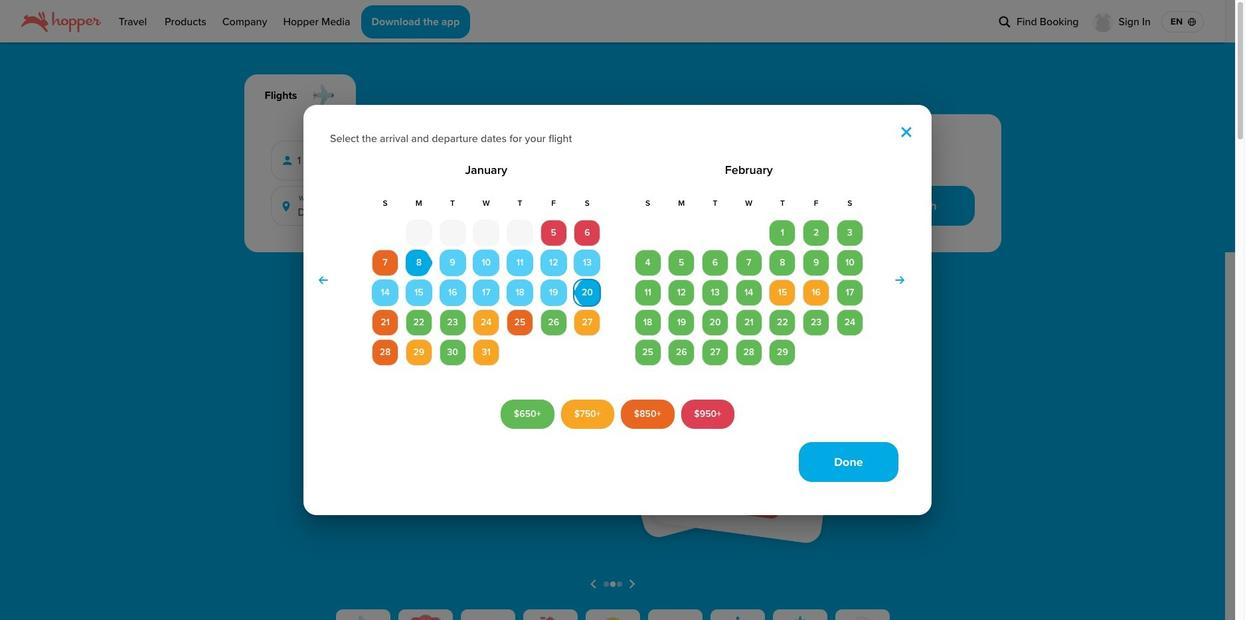 Task type: locate. For each thing, give the bounding box(es) containing it.
option group
[[383, 147, 542, 174]]

close button icon image
[[901, 127, 912, 137]]

tab list
[[244, 74, 1001, 114]]

dialog
[[303, 105, 932, 516], [303, 105, 932, 516]]

price prediction icon image
[[722, 616, 753, 620]]

homes icon image
[[535, 617, 565, 620]]

cfar icon image
[[847, 616, 877, 620]]

hotels icon image
[[410, 615, 441, 620]]

january element
[[370, 197, 602, 366]]



Task type: vqa. For each thing, say whether or not it's contained in the screenshot.
b2b airplane icon related to Departure at 9:52 PM element
no



Task type: describe. For each thing, give the bounding box(es) containing it.
price freeze super app tile image
[[785, 616, 815, 620]]

arrow right image
[[895, 275, 905, 286]]

referral program icon image
[[597, 616, 628, 620]]

flights icon image
[[348, 616, 378, 620]]

arrow left image
[[319, 275, 328, 286]]

february element
[[633, 197, 865, 366]]



